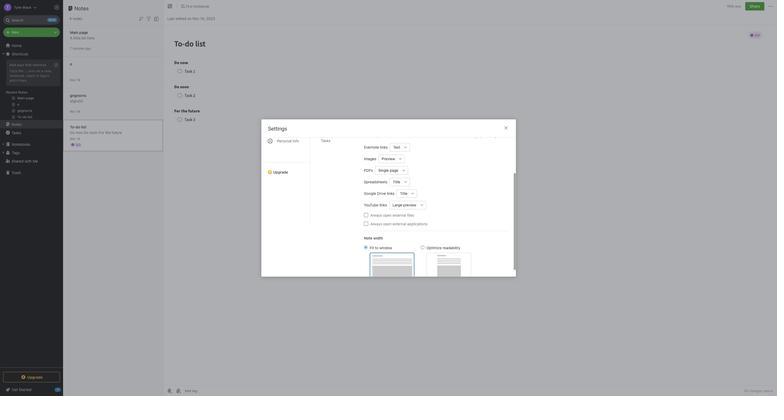 Task type: describe. For each thing, give the bounding box(es) containing it.
single page button
[[375, 166, 400, 175]]

first
[[25, 63, 32, 67]]

tasks tab
[[317, 136, 356, 145]]

Optimize readability radio
[[421, 246, 424, 249]]

note width
[[364, 236, 383, 240]]

preview
[[382, 157, 395, 161]]

on inside note window element
[[187, 16, 192, 21]]

tasks button
[[0, 129, 63, 137]]

the inside group
[[18, 69, 23, 73]]

e
[[70, 62, 72, 66]]

expand tags image
[[1, 151, 6, 155]]

links down drive
[[379, 203, 387, 207]]

only you
[[727, 4, 741, 8]]

7 minutes ago
[[70, 46, 91, 50]]

window
[[379, 246, 392, 250]]

tasks inside button
[[12, 131, 21, 135]]

for
[[99, 130, 104, 135]]

to inside option group
[[375, 246, 378, 250]]

bit
[[82, 36, 86, 40]]

nov down "sfgnsfd"
[[70, 110, 76, 113]]

Choose default view option for Google Drive links field
[[397, 189, 417, 198]]

Choose default view option for YouTube links field
[[389, 201, 426, 209]]

click
[[9, 69, 17, 73]]

option group containing fit to window
[[364, 245, 471, 279]]

me
[[33, 159, 38, 163]]

1 nov 14 from the top
[[70, 78, 80, 82]]

to-do list
[[70, 125, 86, 129]]

only
[[727, 4, 735, 8]]

always open external files
[[370, 213, 414, 218]]

Choose default view option for Images field
[[378, 155, 405, 163]]

here.
[[19, 78, 28, 83]]

add
[[9, 63, 16, 67]]

gngnsrns
[[70, 93, 86, 98]]

text
[[393, 145, 400, 150]]

Search text field
[[7, 15, 56, 25]]

evernote links
[[364, 145, 388, 150]]

2 vertical spatial notes
[[12, 122, 22, 127]]

shortcuts
[[12, 52, 28, 56]]

width
[[373, 236, 383, 240]]

shared
[[12, 159, 24, 163]]

ago
[[85, 46, 91, 50]]

title for spreadsheets
[[393, 180, 400, 184]]

your for first
[[17, 63, 24, 67]]

Always open external files checkbox
[[364, 213, 368, 217]]

attachments.
[[435, 134, 456, 138]]

tag
[[40, 74, 45, 78]]

a
[[70, 36, 72, 40]]

shared with me link
[[0, 157, 63, 165]]

all changes saved
[[745, 389, 773, 393]]

choose
[[364, 134, 376, 138]]

add tag image
[[175, 388, 182, 394]]

personal info
[[277, 139, 299, 143]]

minutes
[[73, 46, 84, 50]]

first
[[186, 4, 193, 8]]

add your first shortcut
[[9, 63, 46, 67]]

nov down e
[[70, 78, 76, 82]]

tab list containing personal info
[[261, 87, 310, 226]]

a
[[41, 69, 43, 73]]

fit to window
[[370, 246, 392, 250]]

expand note image
[[167, 3, 173, 9]]

0 horizontal spatial upgrade
[[27, 375, 43, 380]]

now
[[76, 130, 83, 135]]

single
[[378, 168, 389, 173]]

nov inside note window element
[[193, 16, 199, 21]]

2 nov 14 from the top
[[70, 110, 80, 113]]

what
[[457, 134, 465, 138]]

notebooks link
[[0, 140, 63, 149]]

options?
[[478, 134, 493, 138]]

files
[[407, 213, 414, 218]]

drive
[[377, 191, 386, 196]]

home link
[[0, 41, 63, 50]]

external for applications
[[393, 222, 406, 226]]

title for google drive links
[[400, 191, 408, 196]]

list
[[81, 125, 86, 129]]

are
[[466, 134, 472, 138]]

settings image
[[54, 4, 60, 11]]

applications
[[407, 222, 428, 226]]

first notebook
[[186, 4, 209, 8]]

share
[[750, 4, 760, 8]]

3 14 from the top
[[77, 137, 80, 141]]

pdfs
[[364, 168, 373, 173]]

notebooks
[[12, 142, 30, 147]]

future
[[112, 130, 122, 135]]

or
[[36, 74, 39, 78]]

spreadsheets
[[364, 180, 387, 184]]

with
[[25, 159, 32, 163]]

expand notebooks image
[[1, 142, 6, 146]]

add a reminder image
[[166, 388, 173, 394]]

soon
[[89, 130, 98, 135]]

notebook
[[194, 4, 209, 8]]

and
[[428, 134, 434, 138]]

youtube
[[364, 203, 378, 207]]

tasks inside tab
[[321, 139, 330, 143]]

your for default
[[377, 134, 384, 138]]

...
[[24, 69, 28, 73]]

notes
[[73, 16, 82, 21]]

fit
[[370, 246, 374, 250]]

to inside icon on a note, notebook, stack or tag to add it here.
[[46, 74, 49, 78]]

for
[[407, 134, 411, 138]]

evernote
[[364, 145, 379, 150]]

choose your default views for new links and attachments.
[[364, 134, 456, 138]]

default
[[385, 134, 396, 138]]

4 notes
[[69, 16, 82, 21]]

readability
[[443, 246, 460, 250]]

add
[[9, 78, 15, 83]]

you
[[736, 4, 741, 8]]

nov up 0/3
[[70, 137, 76, 141]]



Task type: locate. For each thing, give the bounding box(es) containing it.
notebook,
[[9, 74, 25, 78]]

title button for google drive links
[[397, 189, 409, 198]]

tab list
[[261, 87, 310, 226]]

always right always open external files 'option'
[[370, 213, 382, 218]]

group
[[0, 58, 63, 122]]

1 horizontal spatial the
[[105, 130, 111, 135]]

Always open external applications checkbox
[[364, 222, 368, 226]]

2 14 from the top
[[77, 110, 80, 113]]

icon
[[29, 69, 35, 73]]

page up bit
[[79, 30, 88, 35]]

1 horizontal spatial upgrade
[[273, 170, 288, 175]]

0 vertical spatial title
[[393, 180, 400, 184]]

note
[[364, 236, 372, 240]]

0 vertical spatial upgrade button
[[261, 163, 310, 177]]

1 horizontal spatial tasks
[[321, 139, 330, 143]]

0 vertical spatial always
[[370, 213, 382, 218]]

recent notes
[[6, 90, 28, 94]]

note list element
[[63, 0, 163, 396]]

notes inside note list element
[[74, 5, 89, 11]]

icon on a note, notebook, stack or tag to add it here.
[[9, 69, 52, 83]]

open down always open external files on the bottom of page
[[383, 222, 392, 226]]

group containing add your first shortcut
[[0, 58, 63, 122]]

upgrade inside tab list
[[273, 170, 288, 175]]

0 vertical spatial 14
[[77, 78, 80, 82]]

tree containing home
[[0, 41, 63, 368]]

1 vertical spatial title
[[400, 191, 408, 196]]

1 always from the top
[[370, 213, 382, 218]]

0 vertical spatial your
[[17, 63, 24, 67]]

sfgnsfd
[[70, 99, 83, 103]]

page
[[79, 30, 88, 35], [390, 168, 398, 173]]

external up always open external applications
[[393, 213, 406, 218]]

edited
[[176, 16, 186, 21]]

0 vertical spatial to
[[46, 74, 49, 78]]

title
[[393, 180, 400, 184], [400, 191, 408, 196]]

0 horizontal spatial tasks
[[12, 131, 21, 135]]

upgrade button inside tab list
[[261, 163, 310, 177]]

1 vertical spatial notes
[[18, 90, 28, 94]]

on right edited
[[187, 16, 192, 21]]

tree
[[0, 41, 63, 368]]

2 vertical spatial nov 14
[[70, 137, 80, 141]]

settings
[[268, 126, 287, 132]]

the inside note list element
[[105, 130, 111, 135]]

None search field
[[7, 15, 56, 25]]

little
[[73, 36, 81, 40]]

home
[[12, 43, 22, 48]]

notes
[[74, 5, 89, 11], [18, 90, 28, 94], [12, 122, 22, 127]]

1 vertical spatial external
[[393, 222, 406, 226]]

links left and
[[420, 134, 427, 138]]

1 vertical spatial always
[[370, 222, 382, 226]]

0 vertical spatial external
[[393, 213, 406, 218]]

0 horizontal spatial the
[[18, 69, 23, 73]]

google drive links
[[364, 191, 395, 196]]

1 vertical spatial 14
[[77, 110, 80, 113]]

to right fit
[[375, 246, 378, 250]]

1 horizontal spatial to
[[375, 246, 378, 250]]

click the ...
[[9, 69, 28, 73]]

large
[[393, 203, 402, 207]]

1 vertical spatial to
[[375, 246, 378, 250]]

1 vertical spatial upgrade
[[27, 375, 43, 380]]

it
[[16, 78, 18, 83]]

always open external applications
[[370, 222, 428, 226]]

0 vertical spatial notes
[[74, 5, 89, 11]]

shortcut
[[33, 63, 46, 67]]

open for always open external applications
[[383, 222, 392, 226]]

14,
[[200, 16, 205, 21]]

open up always open external applications
[[383, 213, 392, 218]]

what are my options?
[[457, 134, 493, 138]]

1 vertical spatial on
[[36, 69, 40, 73]]

always for always open external applications
[[370, 222, 382, 226]]

1 horizontal spatial upgrade button
[[261, 163, 310, 177]]

3 nov 14 from the top
[[70, 137, 80, 141]]

0 horizontal spatial upgrade button
[[3, 372, 60, 383]]

to
[[46, 74, 49, 78], [375, 246, 378, 250]]

Choose default view option for Spreadsheets field
[[390, 178, 410, 186]]

external down always open external files on the bottom of page
[[393, 222, 406, 226]]

page for main
[[79, 30, 88, 35]]

1 do from the left
[[70, 130, 75, 135]]

new
[[412, 134, 419, 138]]

1 14 from the top
[[77, 78, 80, 82]]

2 vertical spatial 14
[[77, 137, 80, 141]]

your up click the ...
[[17, 63, 24, 67]]

1 vertical spatial the
[[105, 130, 111, 135]]

page right single
[[390, 168, 398, 173]]

the right for
[[105, 130, 111, 135]]

1 vertical spatial your
[[377, 134, 384, 138]]

links right drive
[[387, 191, 395, 196]]

here
[[87, 36, 95, 40]]

google
[[364, 191, 376, 196]]

0 horizontal spatial page
[[79, 30, 88, 35]]

0 vertical spatial the
[[18, 69, 23, 73]]

do
[[76, 125, 80, 129]]

1 vertical spatial upgrade button
[[3, 372, 60, 383]]

do down to-
[[70, 130, 75, 135]]

images
[[364, 157, 376, 161]]

new button
[[3, 28, 60, 37]]

info
[[293, 139, 299, 143]]

14 up 0/3
[[77, 137, 80, 141]]

stack
[[26, 74, 35, 78]]

0 horizontal spatial do
[[70, 130, 75, 135]]

Choose default view option for PDFs field
[[375, 166, 408, 175]]

Fit to window radio
[[364, 246, 368, 249]]

do down list
[[84, 130, 88, 135]]

2 do from the left
[[84, 130, 88, 135]]

14 up gngnsrns
[[77, 78, 80, 82]]

your
[[17, 63, 24, 67], [377, 134, 384, 138]]

do
[[70, 130, 75, 135], [84, 130, 88, 135]]

2 open from the top
[[383, 222, 392, 226]]

notes link
[[0, 120, 63, 129]]

1 vertical spatial tasks
[[321, 139, 330, 143]]

title button for spreadsheets
[[390, 178, 402, 186]]

saved
[[764, 389, 773, 393]]

title button up large preview button
[[397, 189, 409, 198]]

single page
[[378, 168, 398, 173]]

2 external from the top
[[393, 222, 406, 226]]

1 horizontal spatial do
[[84, 130, 88, 135]]

preview
[[403, 203, 416, 207]]

external for files
[[393, 213, 406, 218]]

always right always open external applications checkbox
[[370, 222, 382, 226]]

0 vertical spatial nov 14
[[70, 78, 80, 82]]

1 vertical spatial page
[[390, 168, 398, 173]]

0 horizontal spatial on
[[36, 69, 40, 73]]

1 vertical spatial title button
[[397, 189, 409, 198]]

share button
[[746, 2, 765, 11]]

the left ...
[[18, 69, 23, 73]]

to-
[[70, 125, 76, 129]]

page inside button
[[390, 168, 398, 173]]

main
[[70, 30, 78, 35]]

on inside icon on a note, notebook, stack or tag to add it here.
[[36, 69, 40, 73]]

note,
[[44, 69, 52, 73]]

always for always open external files
[[370, 213, 382, 218]]

0 vertical spatial title button
[[390, 178, 402, 186]]

external
[[393, 213, 406, 218], [393, 222, 406, 226]]

notes right "recent"
[[18, 90, 28, 94]]

close image
[[503, 125, 509, 131]]

group inside tree
[[0, 58, 63, 122]]

to down note,
[[46, 74, 49, 78]]

1 external from the top
[[393, 213, 406, 218]]

upgrade button
[[261, 163, 310, 177], [3, 372, 60, 383]]

0 vertical spatial open
[[383, 213, 392, 218]]

shortcuts button
[[0, 50, 63, 58]]

optimize
[[427, 246, 442, 250]]

youtube links
[[364, 203, 387, 207]]

page inside main page a little bit here
[[79, 30, 88, 35]]

14 down "sfgnsfd"
[[77, 110, 80, 113]]

notes up tasks button
[[12, 122, 22, 127]]

0 vertical spatial upgrade
[[273, 170, 288, 175]]

nov 14 down "sfgnsfd"
[[70, 110, 80, 113]]

0/3
[[76, 143, 81, 147]]

main page a little bit here
[[70, 30, 95, 40]]

Note Editor text field
[[163, 25, 777, 386]]

title button down choose default view option for pdfs 'field'
[[390, 178, 402, 186]]

on left a
[[36, 69, 40, 73]]

1 vertical spatial nov 14
[[70, 110, 80, 113]]

open for always open external files
[[383, 213, 392, 218]]

1 vertical spatial open
[[383, 222, 392, 226]]

nov left the 14,
[[193, 16, 199, 21]]

note window element
[[163, 0, 777, 396]]

2 always from the top
[[370, 222, 382, 226]]

trash link
[[0, 169, 63, 177]]

Choose default view option for Evernote links field
[[390, 143, 410, 152]]

1 horizontal spatial page
[[390, 168, 398, 173]]

large preview
[[393, 203, 416, 207]]

page for single
[[390, 168, 398, 173]]

tags button
[[0, 149, 63, 157]]

notes up 'notes'
[[74, 5, 89, 11]]

14
[[77, 78, 80, 82], [77, 110, 80, 113], [77, 137, 80, 141]]

text button
[[390, 143, 402, 152]]

1 horizontal spatial your
[[377, 134, 384, 138]]

2023
[[206, 16, 215, 21]]

nov 14 up gngnsrns
[[70, 78, 80, 82]]

0 horizontal spatial your
[[17, 63, 24, 67]]

title up large preview button
[[400, 191, 408, 196]]

your left the default
[[377, 134, 384, 138]]

recent
[[6, 90, 17, 94]]

title down choose default view option for pdfs 'field'
[[393, 180, 400, 184]]

views
[[397, 134, 406, 138]]

option group
[[364, 245, 471, 279]]

0 vertical spatial tasks
[[12, 131, 21, 135]]

always
[[370, 213, 382, 218], [370, 222, 382, 226]]

the
[[18, 69, 23, 73], [105, 130, 111, 135]]

nov 14 up 0/3
[[70, 137, 80, 141]]

0 vertical spatial on
[[187, 16, 192, 21]]

1 horizontal spatial on
[[187, 16, 192, 21]]

my
[[472, 134, 477, 138]]

0 horizontal spatial to
[[46, 74, 49, 78]]

trash
[[12, 171, 21, 175]]

changes
[[749, 389, 763, 393]]

last edited on nov 14, 2023
[[167, 16, 215, 21]]

links left text button
[[380, 145, 388, 150]]

4
[[69, 16, 72, 21]]

on
[[187, 16, 192, 21], [36, 69, 40, 73]]

0 vertical spatial page
[[79, 30, 88, 35]]

1 open from the top
[[383, 213, 392, 218]]



Task type: vqa. For each thing, say whether or not it's contained in the screenshot.


